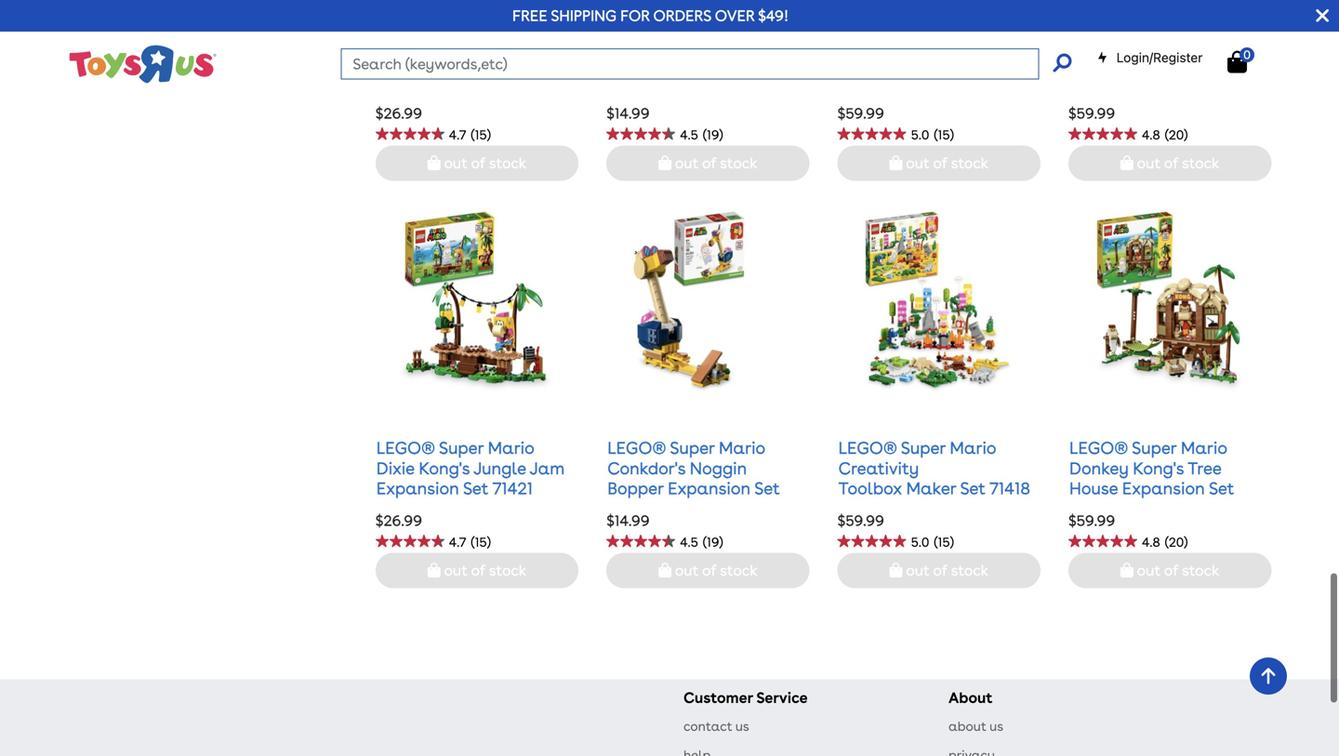 Task type: vqa. For each thing, say whether or not it's contained in the screenshot.
HERO OF GOO JIT ZU CLASSIC BATMAN image
no



Task type: locate. For each thing, give the bounding box(es) containing it.
1 vertical spatial toolbox maker
[[839, 478, 957, 498]]

71424
[[1070, 91, 1114, 111], [1070, 499, 1114, 519]]

toolbox maker
[[839, 71, 957, 91], [839, 478, 957, 498]]

lego® super mario conkdor's noggin bopper expansion set 71414 building set, 130 pieces for 2nd lego® super mario conkdor's noggin bopper expansion set 71414 building set, 130 pieces link from the bottom
[[608, 31, 780, 131]]

2 4.8 from the top
[[1142, 534, 1161, 550]]

2 5.0 (15) from the top
[[911, 534, 954, 550]]

1 4.8 (20) from the top
[[1142, 127, 1188, 143]]

1 vertical spatial 4.5 (19)
[[680, 534, 723, 550]]

588
[[940, 91, 970, 111], [940, 499, 970, 519]]

tree
[[1188, 51, 1222, 71], [1188, 458, 1222, 478]]

0 vertical spatial $14.99
[[607, 104, 650, 122]]

1 vertical spatial jungle
[[474, 458, 526, 478]]

shopping bag image for lego® super mario creativity toolbox maker set 71418 building set, 588 pieces
[[890, 563, 903, 578]]

0 vertical spatial bopper expansion
[[608, 71, 751, 91]]

1 vertical spatial lego® super mario dixie kong's jungle jam expansion set 71421 building set, 174 pieces link
[[377, 438, 565, 519]]

1 $14.99 from the top
[[607, 104, 650, 122]]

1 4.5 (19) from the top
[[680, 127, 723, 143]]

1 vertical spatial $14.99
[[607, 512, 650, 530]]

0 vertical spatial donkey
[[1070, 51, 1129, 71]]

1 toolbox maker from the top
[[839, 71, 957, 91]]

1 conkdor's from the top
[[608, 51, 686, 71]]

lego® super mario conkdor's noggin bopper expansion set 71414 building set, 130 pieces
[[608, 31, 780, 131], [608, 438, 780, 539]]

stock
[[489, 154, 527, 172], [720, 154, 758, 172], [951, 154, 989, 172], [1182, 154, 1220, 172], [489, 562, 527, 580], [720, 562, 758, 580], [951, 562, 989, 580], [1182, 562, 1220, 580]]

2 conkdor's from the top
[[608, 458, 686, 478]]

1 vertical spatial lego® super mario creativity toolbox maker set 71418 building set, 588 pieces $59.99
[[838, 438, 1031, 530]]

2 71414 from the top
[[608, 499, 648, 519]]

$26.99
[[376, 104, 422, 122], [376, 512, 422, 530]]

2 174 from the top
[[478, 499, 502, 519]]

out of stock
[[441, 154, 527, 172], [672, 154, 758, 172], [903, 154, 989, 172], [1134, 154, 1220, 172], [441, 562, 527, 580], [672, 562, 758, 580], [903, 562, 989, 580], [1134, 562, 1220, 580]]

0 vertical spatial 71424
[[1070, 91, 1114, 111]]

$14.99
[[607, 104, 650, 122], [607, 512, 650, 530]]

1 vertical spatial 174
[[478, 499, 502, 519]]

1 vertical spatial 588
[[940, 499, 970, 519]]

$49!
[[758, 7, 789, 25]]

5.0 (15)
[[911, 127, 954, 143], [911, 534, 954, 550]]

130
[[754, 91, 779, 111], [754, 499, 779, 519]]

1 130 from the top
[[754, 91, 779, 111]]

0 vertical spatial 174
[[478, 91, 502, 111]]

2 (20) from the top
[[1165, 534, 1188, 550]]

1 vertical spatial 4.8 (20)
[[1142, 534, 1188, 550]]

0 vertical spatial lego® super mario conkdor's noggin bopper expansion set 71414 building set, 130 pieces
[[608, 31, 780, 131]]

lego® super mario dixie kong's jungle jam expansion set 71421 building set, 174 pieces image
[[401, 209, 554, 396]]

1 vertical spatial conkdor's
[[608, 458, 686, 478]]

conkdor's
[[608, 51, 686, 71], [608, 458, 686, 478]]

2 71424 from the top
[[1070, 499, 1114, 519]]

conkdor's for 1st lego® super mario conkdor's noggin bopper expansion set 71414 building set, 130 pieces link from the bottom
[[608, 458, 686, 478]]

0 vertical spatial 4.7
[[449, 127, 466, 143]]

free shipping for orders over $49! link
[[513, 7, 789, 25]]

1 vertical spatial 5.0
[[911, 534, 930, 550]]

shopping bag image for lego® super mario donkey kong's tree house expansion set 71424 building set, 555 pieces
[[1121, 156, 1134, 170]]

1 vertical spatial 71421
[[493, 478, 533, 498]]

1 noggin from the top
[[690, 51, 747, 71]]

about
[[949, 689, 993, 707]]

1 tree from the top
[[1188, 51, 1222, 71]]

1 vertical spatial $26.99
[[376, 512, 422, 530]]

0 vertical spatial 71421
[[493, 71, 533, 91]]

None search field
[[341, 48, 1072, 80]]

71418
[[990, 71, 1031, 91], [990, 478, 1031, 498]]

shopping bag image
[[428, 156, 441, 170], [428, 563, 441, 578], [659, 563, 672, 578], [890, 563, 903, 578]]

0 vertical spatial house
[[1070, 71, 1118, 91]]

2 lego® super mario donkey kong's tree house expansion set 71424 building set, 555 pieces from the top
[[1070, 438, 1249, 539]]

us for about
[[990, 719, 1004, 735]]

71421
[[493, 71, 533, 91], [493, 478, 533, 498]]

0 vertical spatial 4.8
[[1142, 127, 1161, 143]]

1 vertical spatial (19)
[[703, 534, 723, 550]]

1 vertical spatial house
[[1070, 478, 1118, 498]]

1 vertical spatial 71418
[[990, 478, 1031, 498]]

1 vertical spatial 4.7
[[449, 534, 466, 550]]

0 vertical spatial jungle
[[474, 51, 526, 71]]

1 vertical spatial lego® super mario conkdor's noggin bopper expansion set 71414 building set, 130 pieces
[[608, 438, 780, 539]]

shopping bag image for lego® super mario conkdor's noggin bopper expansion set 71414 building set, 130 pieces
[[659, 156, 672, 170]]

creativity
[[839, 51, 919, 71], [839, 458, 919, 478]]

building
[[377, 91, 441, 111], [653, 91, 717, 111], [839, 91, 903, 111], [1118, 91, 1183, 111], [377, 499, 441, 519], [653, 499, 717, 519], [839, 499, 903, 519], [1118, 499, 1183, 519]]

jungle
[[474, 51, 526, 71], [474, 458, 526, 478]]

0 vertical spatial (19)
[[703, 127, 723, 143]]

1 lego® super mario conkdor's noggin bopper expansion set 71414 building set, 130 pieces from the top
[[608, 31, 780, 131]]

lego® super mario conkdor's noggin bopper expansion set 71414 building set, 130 pieces link
[[608, 31, 780, 131], [608, 438, 780, 539]]

2 lego® super mario dixie kong's jungle jam expansion set 71421 building set, 174 pieces link from the top
[[377, 438, 565, 519]]

2 4.5 (19) from the top
[[680, 534, 723, 550]]

1 vertical spatial lego® super mario creativity toolbox maker set 71418 building set, 588 pieces link
[[839, 438, 1031, 519]]

2 130 from the top
[[754, 499, 779, 519]]

service
[[757, 689, 808, 707]]

0 vertical spatial (20)
[[1165, 127, 1188, 143]]

super
[[439, 31, 484, 51], [670, 31, 715, 51], [901, 31, 946, 51], [1132, 31, 1177, 51], [439, 438, 484, 458], [670, 438, 715, 458], [901, 438, 946, 458], [1132, 438, 1177, 458]]

0 vertical spatial 5.0 (15)
[[911, 127, 954, 143]]

1 vertical spatial 71424
[[1070, 499, 1114, 519]]

1 vertical spatial (20)
[[1165, 534, 1188, 550]]

0 horizontal spatial us
[[736, 719, 750, 735]]

lego® super mario dixie kong's jungle jam expansion set 71421 building set, 174 pieces $26.99
[[376, 31, 565, 122], [376, 438, 565, 530]]

noggin
[[690, 51, 747, 71], [690, 458, 747, 478]]

2 4.5 from the top
[[680, 534, 699, 550]]

shipping
[[551, 7, 617, 25]]

4.5
[[680, 127, 699, 143], [680, 534, 699, 550]]

shopping bag image
[[1228, 51, 1248, 73], [659, 156, 672, 170], [890, 156, 903, 170], [1121, 156, 1134, 170], [1121, 563, 1134, 578]]

2 noggin from the top
[[690, 458, 747, 478]]

0 vertical spatial jam
[[530, 51, 565, 71]]

2 bopper expansion from the top
[[608, 478, 751, 498]]

71414
[[608, 91, 648, 111], [608, 499, 648, 519]]

of
[[471, 154, 486, 172], [702, 154, 717, 172], [933, 154, 948, 172], [1164, 154, 1179, 172], [471, 562, 486, 580], [702, 562, 717, 580], [933, 562, 948, 580], [1164, 562, 1179, 580]]

lego® super mario creativity toolbox maker set 71418 building set, 588 pieces link
[[839, 31, 1031, 111], [839, 438, 1031, 519]]

1 4.7 (15) from the top
[[449, 127, 491, 143]]

shopping bag image for lego® super mario conkdor's noggin bopper expansion set 71414 building set, 130 pieces
[[659, 563, 672, 578]]

out of stock button
[[376, 146, 579, 181], [607, 146, 810, 181], [838, 146, 1041, 181], [1069, 146, 1272, 181], [376, 553, 579, 588], [607, 553, 810, 588], [838, 553, 1041, 588], [1069, 553, 1272, 588]]

1 vertical spatial lego® super mario donkey kong's tree house expansion set 71424 building set, 555 pieces
[[1070, 438, 1249, 539]]

us down customer service at the right
[[736, 719, 750, 735]]

login/register button
[[1097, 48, 1203, 67]]

1 vertical spatial noggin
[[690, 458, 747, 478]]

Enter Keyword or Item No. search field
[[341, 48, 1039, 80]]

bopper expansion
[[608, 71, 751, 91], [608, 478, 751, 498]]

0 vertical spatial lego® super mario conkdor's noggin bopper expansion set 71414 building set, 130 pieces link
[[608, 31, 780, 131]]

1 dixie from the top
[[377, 51, 415, 71]]

2 lego® super mario conkdor's noggin bopper expansion set 71414 building set, 130 pieces from the top
[[608, 438, 780, 539]]

us
[[736, 719, 750, 735], [990, 719, 1004, 735]]

4.7
[[449, 127, 466, 143], [449, 534, 466, 550]]

2 5.0 from the top
[[911, 534, 930, 550]]

0 vertical spatial 4.8 (20)
[[1142, 127, 1188, 143]]

2 lego® super mario dixie kong's jungle jam expansion set 71421 building set, 174 pieces $26.99 from the top
[[376, 438, 565, 530]]

1 vertical spatial 5.0 (15)
[[911, 534, 954, 550]]

4.8
[[1142, 127, 1161, 143], [1142, 534, 1161, 550]]

$59.99
[[838, 104, 885, 122], [1069, 104, 1116, 122], [838, 512, 885, 530], [1069, 512, 1116, 530]]

1 vertical spatial lego® super mario donkey kong's tree house expansion set 71424 building set, 555 pieces link
[[1070, 438, 1249, 539]]

0 vertical spatial 555
[[1220, 91, 1249, 111]]

set
[[463, 71, 489, 91], [755, 71, 780, 91], [960, 71, 986, 91], [1209, 71, 1235, 91], [463, 478, 489, 498], [755, 478, 780, 498], [960, 478, 986, 498], [1209, 478, 1235, 498]]

4.5 (19)
[[680, 127, 723, 143], [680, 534, 723, 550]]

customer service
[[684, 689, 808, 707]]

1 vertical spatial 4.5
[[680, 534, 699, 550]]

expansion
[[377, 71, 459, 91], [1123, 71, 1205, 91], [377, 478, 459, 498], [1123, 478, 1205, 498]]

2 lego® super mario conkdor's noggin bopper expansion set 71414 building set, 130 pieces link from the top
[[608, 438, 780, 539]]

lego® super mario dixie kong's jungle jam expansion set 71421 building set, 174 pieces link
[[377, 31, 565, 111], [377, 438, 565, 519]]

4.8 (20)
[[1142, 127, 1188, 143], [1142, 534, 1188, 550]]

0 vertical spatial $26.99
[[376, 104, 422, 122]]

0 vertical spatial lego® super mario donkey kong's tree house expansion set 71424 building set, 555 pieces
[[1070, 31, 1249, 131]]

pieces
[[506, 91, 555, 111], [974, 91, 1023, 111], [608, 111, 657, 131], [1070, 111, 1119, 131], [506, 499, 555, 519], [974, 499, 1023, 519], [608, 519, 657, 539], [1070, 519, 1119, 539]]

1 vertical spatial dixie
[[377, 458, 415, 478]]

0 vertical spatial conkdor's
[[608, 51, 686, 71]]

lego® super mario creativity toolbox maker set 71418 building set, 588 pieces $59.99
[[838, 31, 1031, 122], [838, 438, 1031, 530]]

1 vertical spatial 4.7 (15)
[[449, 534, 491, 550]]

0 vertical spatial tree
[[1188, 51, 1222, 71]]

0 vertical spatial dixie
[[377, 51, 415, 71]]

tree for second lego® super mario donkey kong's tree house expansion set 71424 building set, 555 pieces link from the bottom
[[1188, 51, 1222, 71]]

(19)
[[703, 127, 723, 143], [703, 534, 723, 550]]

1 vertical spatial lego® super mario dixie kong's jungle jam expansion set 71421 building set, 174 pieces $26.99
[[376, 438, 565, 530]]

0 vertical spatial lego® super mario creativity toolbox maker set 71418 building set, 588 pieces $59.99
[[838, 31, 1031, 122]]

kong's
[[419, 51, 470, 71], [1133, 51, 1184, 71], [419, 458, 470, 478], [1133, 458, 1184, 478]]

dixie
[[377, 51, 415, 71], [377, 458, 415, 478]]

0 vertical spatial 4.5 (19)
[[680, 127, 723, 143]]

2 jungle from the top
[[474, 458, 526, 478]]

0 vertical spatial lego® super mario creativity toolbox maker set 71418 building set, 588 pieces link
[[839, 31, 1031, 111]]

0 vertical spatial lego® super mario dixie kong's jungle jam expansion set 71421 building set, 174 pieces link
[[377, 31, 565, 111]]

2 us from the left
[[990, 719, 1004, 735]]

1 vertical spatial 71414
[[608, 499, 648, 519]]

1 vertical spatial jam
[[530, 458, 565, 478]]

1 horizontal spatial us
[[990, 719, 1004, 735]]

contact us
[[684, 719, 750, 735]]

174
[[478, 91, 502, 111], [478, 499, 502, 519]]

(15)
[[471, 127, 491, 143], [934, 127, 954, 143], [471, 534, 491, 550], [934, 534, 954, 550]]

(20)
[[1165, 127, 1188, 143], [1165, 534, 1188, 550]]

2 dixie from the top
[[377, 458, 415, 478]]

0 vertical spatial 71414
[[608, 91, 648, 111]]

1 vertical spatial 130
[[754, 499, 779, 519]]

set,
[[445, 91, 474, 111], [721, 91, 750, 111], [907, 91, 936, 111], [1186, 91, 1216, 111], [445, 499, 474, 519], [721, 499, 750, 519], [907, 499, 936, 519], [1186, 499, 1216, 519]]

1 71414 from the top
[[608, 91, 648, 111]]

1 vertical spatial 4.8
[[1142, 534, 1161, 550]]

out
[[444, 154, 468, 172], [675, 154, 699, 172], [906, 154, 930, 172], [1137, 154, 1161, 172], [444, 562, 468, 580], [675, 562, 699, 580], [906, 562, 930, 580], [1137, 562, 1161, 580]]

0 vertical spatial 4.5
[[680, 127, 699, 143]]

0 vertical spatial noggin
[[690, 51, 747, 71]]

donkey
[[1070, 51, 1129, 71], [1070, 458, 1129, 478]]

mario
[[488, 31, 534, 51], [719, 31, 765, 51], [950, 31, 997, 51], [1181, 31, 1228, 51], [488, 438, 534, 458], [719, 438, 765, 458], [950, 438, 997, 458], [1181, 438, 1228, 458]]

lego®
[[377, 31, 435, 51], [608, 31, 666, 51], [839, 31, 897, 51], [1070, 31, 1128, 51], [377, 438, 435, 458], [608, 438, 666, 458], [839, 438, 897, 458], [1070, 438, 1128, 458]]

0 vertical spatial 5.0
[[911, 127, 930, 143]]

1 vertical spatial 555
[[1220, 499, 1249, 519]]

2 creativity from the top
[[839, 458, 919, 478]]

2 4.7 from the top
[[449, 534, 466, 550]]

free shipping for orders over $49!
[[513, 7, 789, 25]]

1 vertical spatial lego® super mario conkdor's noggin bopper expansion set 71414 building set, 130 pieces link
[[608, 438, 780, 539]]

0 vertical spatial 4.7 (15)
[[449, 127, 491, 143]]

1 588 from the top
[[940, 91, 970, 111]]

0 vertical spatial lego® super mario dixie kong's jungle jam expansion set 71421 building set, 174 pieces $26.99
[[376, 31, 565, 122]]

lego® super mario conkdor's noggin bopper expansion set 71414 building set, 130 pieces for 1st lego® super mario conkdor's noggin bopper expansion set 71414 building set, 130 pieces link from the bottom
[[608, 438, 780, 539]]

lego® super mario creativity toolbox maker set 71418 building set, 588 pieces image
[[863, 209, 1016, 396]]

1 vertical spatial bopper expansion
[[608, 478, 751, 498]]

1 vertical spatial tree
[[1188, 458, 1222, 478]]

house
[[1070, 71, 1118, 91], [1070, 478, 1118, 498]]

0 vertical spatial 130
[[754, 91, 779, 111]]

1 vertical spatial creativity
[[839, 458, 919, 478]]

1 lego® super mario conkdor's noggin bopper expansion set 71414 building set, 130 pieces link from the top
[[608, 31, 780, 131]]

jam
[[530, 51, 565, 71], [530, 458, 565, 478]]

0 vertical spatial toolbox maker
[[839, 71, 957, 91]]

1 lego® super mario donkey kong's tree house expansion set 71424 building set, 555 pieces link from the top
[[1070, 31, 1249, 131]]

0 vertical spatial creativity
[[839, 51, 919, 71]]

1 vertical spatial donkey
[[1070, 458, 1129, 478]]

0 vertical spatial 71418
[[990, 71, 1031, 91]]

1 71424 from the top
[[1070, 91, 1114, 111]]

0 vertical spatial 588
[[940, 91, 970, 111]]

1 lego® super mario creativity toolbox maker set 71418 building set, 588 pieces $59.99 from the top
[[838, 31, 1031, 122]]

4.7 (15)
[[449, 127, 491, 143], [449, 534, 491, 550]]

us right about
[[990, 719, 1004, 735]]

2 tree from the top
[[1188, 458, 1222, 478]]

shopping bag image for lego® super mario creativity toolbox maker set 71418 building set, 588 pieces
[[890, 156, 903, 170]]

555
[[1220, 91, 1249, 111], [1220, 499, 1249, 519]]

lego® super mario donkey kong's tree house expansion set 71424 building set, 555 pieces
[[1070, 31, 1249, 131], [1070, 438, 1249, 539]]

1 lego® super mario creativity toolbox maker set 71418 building set, 588 pieces link from the top
[[839, 31, 1031, 111]]

1 jam from the top
[[530, 51, 565, 71]]

0
[[1244, 47, 1251, 62]]

1 us from the left
[[736, 719, 750, 735]]

noggin for 2nd lego® super mario conkdor's noggin bopper expansion set 71414 building set, 130 pieces link from the bottom
[[690, 51, 747, 71]]

lego® super mario donkey kong's tree house expansion set 71424 building set, 555 pieces link
[[1070, 31, 1249, 131], [1070, 438, 1249, 539]]

2 lego® super mario creativity toolbox maker set 71418 building set, 588 pieces $59.99 from the top
[[838, 438, 1031, 530]]

1 creativity from the top
[[839, 51, 919, 71]]

0 vertical spatial lego® super mario donkey kong's tree house expansion set 71424 building set, 555 pieces link
[[1070, 31, 1249, 131]]

5.0
[[911, 127, 930, 143], [911, 534, 930, 550]]

customer
[[684, 689, 753, 707]]



Task type: describe. For each thing, give the bounding box(es) containing it.
2 4.8 (20) from the top
[[1142, 534, 1188, 550]]

noggin for 1st lego® super mario conkdor's noggin bopper expansion set 71414 building set, 130 pieces link from the bottom
[[690, 458, 747, 478]]

1 71418 from the top
[[990, 71, 1031, 91]]

1 71421 from the top
[[493, 71, 533, 91]]

login/register
[[1117, 50, 1203, 65]]

lego® super mario conkdor's noggin bopper expansion set 71414 building set, 130 pieces image
[[632, 209, 785, 396]]

shopping bag image inside 0 link
[[1228, 51, 1248, 73]]

2 lego® super mario donkey kong's tree house expansion set 71424 building set, 555 pieces link from the top
[[1070, 438, 1249, 539]]

1 lego® super mario dixie kong's jungle jam expansion set 71421 building set, 174 pieces link from the top
[[377, 31, 565, 111]]

1 house from the top
[[1070, 71, 1118, 91]]

shopping bag image for lego® super mario dixie kong's jungle jam expansion set 71421 building set, 174 pieces
[[428, 563, 441, 578]]

lego® super mario donkey kong's tree house expansion set 71424 building set, 555 pieces image
[[1094, 209, 1247, 396]]

2 lego® super mario creativity toolbox maker set 71418 building set, 588 pieces link from the top
[[839, 438, 1031, 519]]

1 4.7 from the top
[[449, 127, 466, 143]]

about
[[949, 719, 987, 735]]

toys r us image
[[68, 43, 216, 85]]

2 house from the top
[[1070, 478, 1118, 498]]

1 jungle from the top
[[474, 51, 526, 71]]

1 5.0 (15) from the top
[[911, 127, 954, 143]]

2 (19) from the top
[[703, 534, 723, 550]]

2 4.7 (15) from the top
[[449, 534, 491, 550]]

about us link
[[949, 719, 1004, 735]]

1 5.0 from the top
[[911, 127, 930, 143]]

1 174 from the top
[[478, 91, 502, 111]]

130 for 2nd lego® super mario conkdor's noggin bopper expansion set 71414 building set, 130 pieces link from the bottom
[[754, 91, 779, 111]]

0 link
[[1228, 47, 1266, 74]]

1 555 from the top
[[1220, 91, 1249, 111]]

tree for first lego® super mario donkey kong's tree house expansion set 71424 building set, 555 pieces link from the bottom
[[1188, 458, 1222, 478]]

1 4.5 from the top
[[680, 127, 699, 143]]

1 4.8 from the top
[[1142, 127, 1161, 143]]

1 $26.99 from the top
[[376, 104, 422, 122]]

over
[[715, 7, 755, 25]]

for
[[621, 7, 650, 25]]

1 lego® super mario donkey kong's tree house expansion set 71424 building set, 555 pieces from the top
[[1070, 31, 1249, 131]]

close button image
[[1317, 6, 1329, 26]]

1 (19) from the top
[[703, 127, 723, 143]]

1 (20) from the top
[[1165, 127, 1188, 143]]

contact us link
[[684, 719, 750, 735]]

free
[[513, 7, 548, 25]]

2 588 from the top
[[940, 499, 970, 519]]

us for customer service
[[736, 719, 750, 735]]

2 donkey from the top
[[1070, 458, 1129, 478]]

2 $26.99 from the top
[[376, 512, 422, 530]]

2 71418 from the top
[[990, 478, 1031, 498]]

130 for 1st lego® super mario conkdor's noggin bopper expansion set 71414 building set, 130 pieces link from the bottom
[[754, 499, 779, 519]]

2 $14.99 from the top
[[607, 512, 650, 530]]

2 555 from the top
[[1220, 499, 1249, 519]]

orders
[[654, 7, 712, 25]]

2 71421 from the top
[[493, 478, 533, 498]]

1 lego® super mario dixie kong's jungle jam expansion set 71421 building set, 174 pieces $26.99 from the top
[[376, 31, 565, 122]]

2 toolbox maker from the top
[[839, 478, 957, 498]]

about us
[[949, 719, 1004, 735]]

conkdor's for 2nd lego® super mario conkdor's noggin bopper expansion set 71414 building set, 130 pieces link from the bottom
[[608, 51, 686, 71]]

2 jam from the top
[[530, 458, 565, 478]]

contact
[[684, 719, 733, 735]]

1 donkey from the top
[[1070, 51, 1129, 71]]

1 bopper expansion from the top
[[608, 71, 751, 91]]



